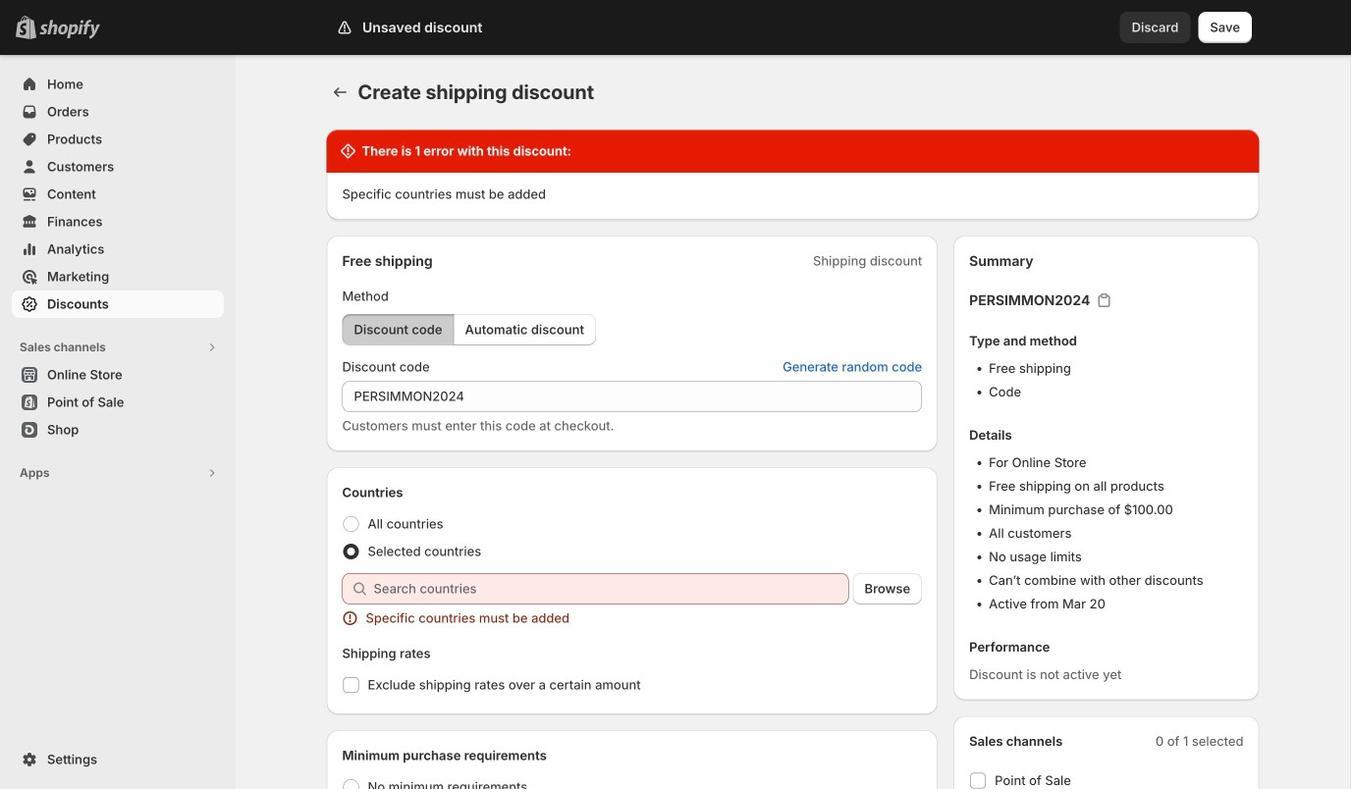 Task type: vqa. For each thing, say whether or not it's contained in the screenshot.
TAXES AND DUTIES 'link'
no



Task type: locate. For each thing, give the bounding box(es) containing it.
None text field
[[342, 381, 922, 413]]

shopify image
[[39, 19, 100, 39]]



Task type: describe. For each thing, give the bounding box(es) containing it.
Search countries text field
[[374, 574, 849, 605]]



